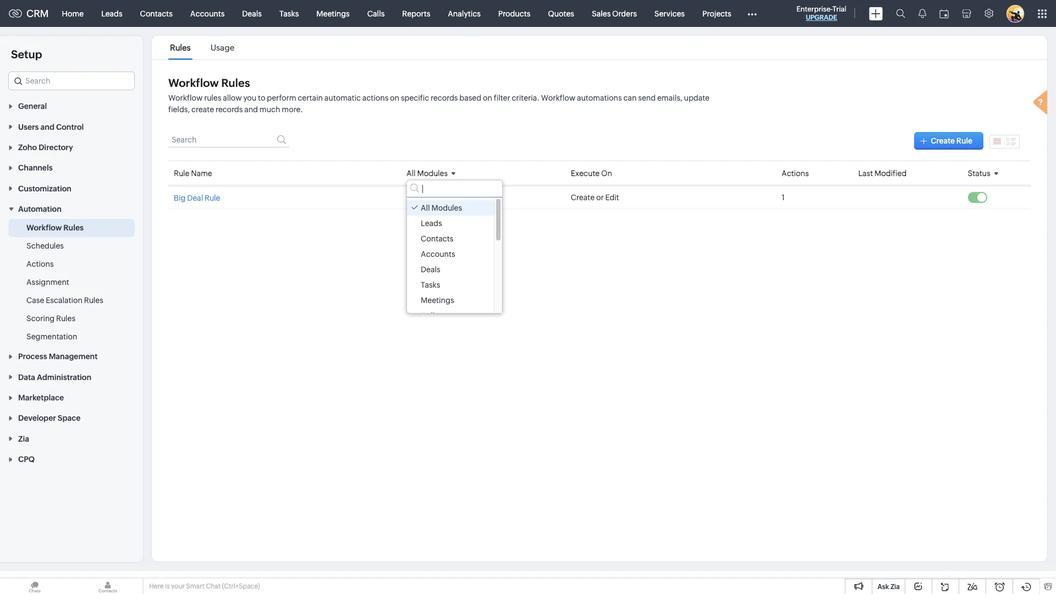 Task type: describe. For each thing, give the bounding box(es) containing it.
criteria.
[[512, 94, 540, 102]]

Search text field
[[168, 132, 290, 148]]

workflow right criteria.
[[542, 94, 576, 102]]

administration
[[37, 373, 91, 382]]

setup
[[11, 48, 42, 61]]

modules for tree on the left containing all modules
[[432, 204, 462, 212]]

smart
[[186, 583, 205, 591]]

management
[[49, 353, 98, 361]]

chat
[[206, 583, 221, 591]]

profile image
[[1007, 5, 1025, 22]]

data administration button
[[0, 367, 143, 387]]

zoho
[[18, 143, 37, 152]]

general button
[[0, 96, 143, 116]]

schedules
[[26, 242, 64, 251]]

0 vertical spatial accounts
[[190, 9, 225, 18]]

services link
[[646, 0, 694, 27]]

cpq
[[18, 455, 35, 464]]

1 on from the left
[[390, 94, 400, 102]]

0 vertical spatial actions
[[782, 169, 810, 178]]

leads inside "leads" link
[[101, 9, 123, 18]]

0 horizontal spatial calls
[[368, 9, 385, 18]]

workflow rules link
[[26, 222, 84, 233]]

create for create rule
[[932, 137, 956, 145]]

channels button
[[0, 157, 143, 178]]

data administration
[[18, 373, 91, 382]]

edit
[[606, 193, 620, 202]]

tree containing all modules
[[407, 198, 502, 324]]

1
[[782, 193, 785, 202]]

actions
[[363, 94, 389, 102]]

certain
[[298, 94, 323, 102]]

list containing rules
[[160, 36, 245, 59]]

and inside workflow rules allow you to perform certain automatic actions on specific records based on filter criteria. workflow automations can send emails, update fields, create records and much more.
[[244, 105, 258, 114]]

scoring rules
[[26, 314, 75, 323]]

deal
[[187, 194, 203, 203]]

quotes link
[[540, 0, 584, 27]]

can
[[624, 94, 637, 102]]

zia button
[[0, 429, 143, 449]]

0 horizontal spatial contacts
[[140, 9, 173, 18]]

enterprise-
[[797, 5, 833, 13]]

quotes
[[548, 9, 575, 18]]

last
[[859, 169, 874, 178]]

fields,
[[168, 105, 190, 114]]

schedules link
[[26, 241, 64, 252]]

1 vertical spatial rule
[[174, 169, 190, 178]]

developer space
[[18, 414, 81, 423]]

create rule
[[932, 137, 973, 145]]

create for create or edit
[[571, 193, 595, 202]]

all for tree on the left containing all modules
[[421, 204, 430, 212]]

users
[[18, 123, 39, 131]]

segmentation
[[26, 333, 77, 341]]

1 vertical spatial records
[[216, 105, 243, 114]]

Search text field
[[9, 72, 134, 90]]

analytics link
[[439, 0, 490, 27]]

home
[[62, 9, 84, 18]]

cpq button
[[0, 449, 143, 470]]

sales orders
[[592, 9, 637, 18]]

big
[[174, 194, 186, 203]]

name
[[191, 169, 212, 178]]

home link
[[53, 0, 93, 27]]

meetings link
[[308, 0, 359, 27]]

signals image
[[919, 9, 927, 18]]

process
[[18, 353, 47, 361]]

usage
[[211, 43, 235, 52]]

sales orders link
[[584, 0, 646, 27]]

Status field
[[969, 166, 1003, 181]]

contacts image
[[73, 579, 143, 595]]

2 on from the left
[[483, 94, 493, 102]]

modules for all modules field
[[418, 169, 448, 178]]

specific
[[401, 94, 430, 102]]

developer space button
[[0, 408, 143, 429]]

create menu image
[[870, 7, 884, 20]]

products link
[[490, 0, 540, 27]]

actions inside automation region
[[26, 260, 54, 269]]

rules down case escalation rules
[[56, 314, 75, 323]]

marketplace button
[[0, 387, 143, 408]]

emails,
[[658, 94, 683, 102]]

scoring
[[26, 314, 55, 323]]

case escalation rules
[[26, 296, 103, 305]]

filter
[[494, 94, 511, 102]]

rules
[[204, 94, 222, 102]]

workflow rules inside automation region
[[26, 224, 84, 232]]

you
[[244, 94, 257, 102]]

crm link
[[9, 8, 49, 19]]

zia inside dropdown button
[[18, 435, 29, 444]]

0 vertical spatial tasks
[[280, 9, 299, 18]]

all modules for all modules field
[[407, 169, 448, 178]]

directory
[[39, 143, 73, 152]]

all modules for tree on the left containing all modules
[[421, 204, 462, 212]]

actions link
[[26, 259, 54, 270]]

workflow up fields,
[[168, 94, 203, 102]]

0 horizontal spatial meetings
[[317, 9, 350, 18]]

orders
[[613, 9, 637, 18]]

rule inside "button"
[[957, 137, 973, 145]]

create or edit
[[571, 193, 620, 202]]

chats image
[[0, 579, 69, 595]]

zoho directory button
[[0, 137, 143, 157]]

users and control
[[18, 123, 84, 131]]

more.
[[282, 105, 303, 114]]

tasks inside tree
[[421, 281, 441, 290]]

rule name
[[174, 169, 212, 178]]

ask
[[878, 584, 890, 591]]



Task type: locate. For each thing, give the bounding box(es) containing it.
all inside tree
[[421, 204, 430, 212]]

assignment
[[26, 278, 69, 287]]

workflow up rules
[[168, 77, 219, 89]]

zia up 'cpq'
[[18, 435, 29, 444]]

1 horizontal spatial create
[[932, 137, 956, 145]]

on left filter in the left top of the page
[[483, 94, 493, 102]]

0 vertical spatial contacts
[[140, 9, 173, 18]]

0 vertical spatial modules
[[418, 169, 448, 178]]

0 vertical spatial leads
[[101, 9, 123, 18]]

1 horizontal spatial workflow rules
[[168, 77, 250, 89]]

0 horizontal spatial records
[[216, 105, 243, 114]]

workflow rules up rules
[[168, 77, 250, 89]]

create menu element
[[863, 0, 890, 27]]

1 vertical spatial create
[[571, 193, 595, 202]]

0 horizontal spatial actions
[[26, 260, 54, 269]]

calendar image
[[940, 9, 950, 18]]

accounts link
[[182, 0, 234, 27]]

all modules inside field
[[407, 169, 448, 178]]

1 horizontal spatial rule
[[205, 194, 220, 203]]

deals link
[[234, 0, 271, 27]]

all modules inside tree
[[421, 204, 462, 212]]

automation
[[18, 205, 62, 214]]

0 vertical spatial all
[[407, 169, 416, 178]]

crm
[[26, 8, 49, 19]]

1 vertical spatial workflow rules
[[26, 224, 84, 232]]

rule up status
[[957, 137, 973, 145]]

perform
[[267, 94, 296, 102]]

workflow up schedules link
[[26, 224, 62, 232]]

1 vertical spatial contacts
[[421, 235, 454, 243]]

workflow rules up schedules link
[[26, 224, 84, 232]]

and down you
[[244, 105, 258, 114]]

records down allow
[[216, 105, 243, 114]]

escalation
[[46, 296, 83, 305]]

execute
[[571, 169, 600, 178]]

search element
[[890, 0, 913, 27]]

records
[[431, 94, 458, 102], [216, 105, 243, 114]]

enterprise-trial upgrade
[[797, 5, 847, 21]]

profile element
[[1001, 0, 1032, 27]]

0 vertical spatial records
[[431, 94, 458, 102]]

and inside dropdown button
[[40, 123, 54, 131]]

rules link
[[168, 43, 192, 52]]

big deal rule
[[174, 194, 220, 203]]

calls
[[368, 9, 385, 18], [421, 312, 439, 320]]

much
[[260, 105, 280, 114]]

scoring rules link
[[26, 313, 75, 324]]

0 horizontal spatial leads
[[101, 9, 123, 18]]

0 horizontal spatial on
[[390, 94, 400, 102]]

leads right home link on the top of page
[[101, 9, 123, 18]]

1 vertical spatial zia
[[891, 584, 901, 591]]

0 vertical spatial create
[[932, 137, 956, 145]]

based
[[460, 94, 482, 102]]

send
[[639, 94, 656, 102]]

calls inside tree
[[421, 312, 439, 320]]

calls link
[[359, 0, 394, 27]]

2 horizontal spatial rule
[[957, 137, 973, 145]]

and right "users"
[[40, 123, 54, 131]]

1 horizontal spatial actions
[[782, 169, 810, 178]]

1 horizontal spatial tasks
[[421, 281, 441, 290]]

on
[[602, 169, 613, 178]]

0 horizontal spatial accounts
[[190, 9, 225, 18]]

0 horizontal spatial tasks
[[280, 9, 299, 18]]

rules
[[170, 43, 191, 52], [221, 77, 250, 89], [64, 224, 84, 232], [84, 296, 103, 305], [56, 314, 75, 323]]

contacts inside tree
[[421, 235, 454, 243]]

tasks
[[280, 9, 299, 18], [421, 281, 441, 290]]

assignment link
[[26, 277, 69, 288]]

allow
[[223, 94, 242, 102]]

on right the actions
[[390, 94, 400, 102]]

workflow inside automation region
[[26, 224, 62, 232]]

1 vertical spatial all modules
[[421, 204, 462, 212]]

1 horizontal spatial accounts
[[421, 250, 456, 259]]

0 horizontal spatial rule
[[174, 169, 190, 178]]

1 vertical spatial modules
[[432, 204, 462, 212]]

rules up allow
[[221, 77, 250, 89]]

automation region
[[0, 219, 143, 346]]

2 vertical spatial deals
[[421, 265, 441, 274]]

create
[[932, 137, 956, 145], [571, 193, 595, 202]]

big deal rule link
[[174, 193, 220, 203]]

tasks link
[[271, 0, 308, 27]]

usage link
[[209, 43, 236, 52]]

to
[[258, 94, 266, 102]]

upgrade
[[806, 14, 838, 21]]

1 vertical spatial deals
[[410, 193, 429, 202]]

accounts inside tree
[[421, 250, 456, 259]]

(ctrl+space)
[[222, 583, 260, 591]]

0 horizontal spatial zia
[[18, 435, 29, 444]]

create inside create rule "button"
[[932, 137, 956, 145]]

1 vertical spatial meetings
[[421, 296, 454, 305]]

tree
[[407, 198, 502, 324]]

marketplace
[[18, 394, 64, 402]]

rule right deal
[[205, 194, 220, 203]]

1 horizontal spatial calls
[[421, 312, 439, 320]]

1 horizontal spatial leads
[[421, 219, 442, 228]]

signals element
[[913, 0, 934, 27]]

sales
[[592, 9, 611, 18]]

Other Modules field
[[741, 5, 764, 22]]

1 horizontal spatial and
[[244, 105, 258, 114]]

1 vertical spatial all
[[421, 204, 430, 212]]

0 horizontal spatial and
[[40, 123, 54, 131]]

all inside field
[[407, 169, 416, 178]]

1 vertical spatial leads
[[421, 219, 442, 228]]

services
[[655, 9, 685, 18]]

projects link
[[694, 0, 741, 27]]

create rule button
[[915, 132, 984, 150]]

rules down the automation dropdown button
[[64, 224, 84, 232]]

1 vertical spatial accounts
[[421, 250, 456, 259]]

automations
[[577, 94, 622, 102]]

trial
[[833, 5, 847, 13]]

0 vertical spatial calls
[[368, 9, 385, 18]]

0 vertical spatial meetings
[[317, 9, 350, 18]]

records left based
[[431, 94, 458, 102]]

customization button
[[0, 178, 143, 199]]

2 vertical spatial rule
[[205, 194, 220, 203]]

1 vertical spatial calls
[[421, 312, 439, 320]]

All Modules field
[[407, 166, 460, 181]]

1 horizontal spatial zia
[[891, 584, 901, 591]]

automation button
[[0, 199, 143, 219]]

all for all modules field
[[407, 169, 416, 178]]

None field
[[8, 72, 135, 90]]

rules down contacts link
[[170, 43, 191, 52]]

0 horizontal spatial create
[[571, 193, 595, 202]]

1 vertical spatial and
[[40, 123, 54, 131]]

1 horizontal spatial all
[[421, 204, 430, 212]]

None search field
[[407, 181, 502, 198]]

rules right escalation
[[84, 296, 103, 305]]

leads down all modules field
[[421, 219, 442, 228]]

general
[[18, 102, 47, 111]]

actions up 1
[[782, 169, 810, 178]]

zia right ask
[[891, 584, 901, 591]]

control
[[56, 123, 84, 131]]

modules
[[418, 169, 448, 178], [432, 204, 462, 212]]

here
[[149, 583, 164, 591]]

workflow
[[168, 77, 219, 89], [168, 94, 203, 102], [542, 94, 576, 102], [26, 224, 62, 232]]

0 horizontal spatial all
[[407, 169, 416, 178]]

zoho directory
[[18, 143, 73, 152]]

and
[[244, 105, 258, 114], [40, 123, 54, 131]]

list
[[160, 36, 245, 59]]

reports link
[[394, 0, 439, 27]]

1 horizontal spatial meetings
[[421, 296, 454, 305]]

leads
[[101, 9, 123, 18], [421, 219, 442, 228]]

0 horizontal spatial workflow rules
[[26, 224, 84, 232]]

0 vertical spatial rule
[[957, 137, 973, 145]]

0 vertical spatial workflow rules
[[168, 77, 250, 89]]

update
[[685, 94, 710, 102]]

case
[[26, 296, 44, 305]]

process management button
[[0, 346, 143, 367]]

search image
[[897, 9, 906, 18]]

case escalation rules link
[[26, 295, 103, 306]]

leads inside tree
[[421, 219, 442, 228]]

modules inside tree
[[432, 204, 462, 212]]

1 horizontal spatial contacts
[[421, 235, 454, 243]]

developer
[[18, 414, 56, 423]]

execute on
[[571, 169, 613, 178]]

data
[[18, 373, 35, 382]]

customization
[[18, 184, 72, 193]]

here is your smart chat (ctrl+space)
[[149, 583, 260, 591]]

1 vertical spatial tasks
[[421, 281, 441, 290]]

status
[[969, 169, 991, 178]]

rule left name at top left
[[174, 169, 190, 178]]

deals inside tree
[[421, 265, 441, 274]]

0 vertical spatial and
[[244, 105, 258, 114]]

1 horizontal spatial on
[[483, 94, 493, 102]]

projects
[[703, 9, 732, 18]]

products
[[499, 9, 531, 18]]

channels
[[18, 164, 53, 173]]

0 vertical spatial all modules
[[407, 169, 448, 178]]

workflow rules allow you to perform certain automatic actions on specific records based on filter criteria. workflow automations can send emails, update fields, create records and much more.
[[168, 94, 710, 114]]

analytics
[[448, 9, 481, 18]]

modified
[[875, 169, 907, 178]]

deals
[[242, 9, 262, 18], [410, 193, 429, 202], [421, 265, 441, 274]]

create
[[192, 105, 214, 114]]

all modules
[[407, 169, 448, 178], [421, 204, 462, 212]]

last modified
[[859, 169, 907, 178]]

on
[[390, 94, 400, 102], [483, 94, 493, 102]]

1 horizontal spatial records
[[431, 94, 458, 102]]

modules inside field
[[418, 169, 448, 178]]

0 vertical spatial deals
[[242, 9, 262, 18]]

actions down schedules link
[[26, 260, 54, 269]]

1 vertical spatial actions
[[26, 260, 54, 269]]

0 vertical spatial zia
[[18, 435, 29, 444]]



Task type: vqa. For each thing, say whether or not it's contained in the screenshot.
bottom all
yes



